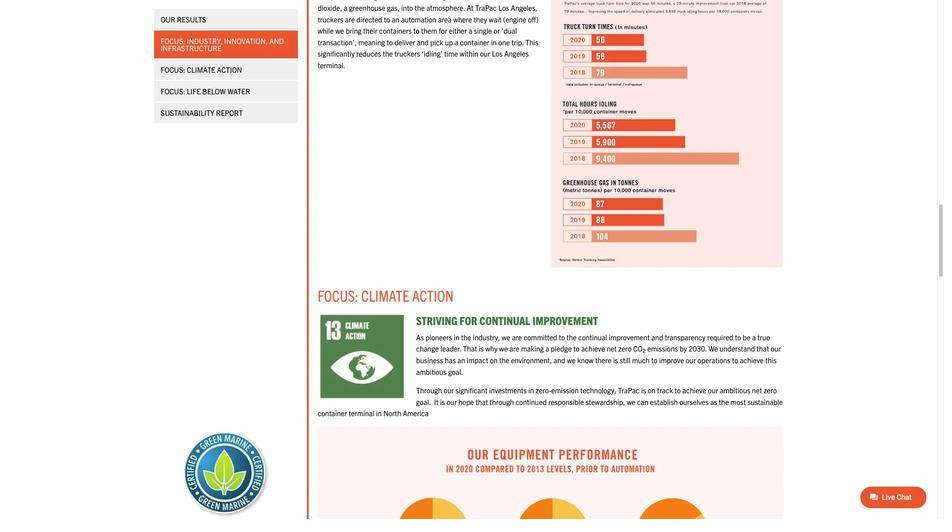 Task type: locate. For each thing, give the bounding box(es) containing it.
infrastructure
[[161, 44, 222, 53]]

1 horizontal spatial that
[[757, 345, 770, 354]]

achieve down continual
[[582, 345, 606, 354]]

2 horizontal spatial in
[[529, 386, 534, 395]]

the up that
[[462, 333, 472, 342]]

are left making
[[510, 345, 520, 354]]

2 horizontal spatial achieve
[[740, 356, 764, 365]]

0 vertical spatial net
[[607, 345, 617, 354]]

that inside through our significant investments in zero-emission technology, trapac is on track to achieve our ambitious net zero goal.  it is our hope that through continued responsible stewardship, we can establish ourselves as the most sustainable container terminal in north america
[[476, 398, 488, 407]]

is up can
[[642, 386, 647, 395]]

investments
[[490, 386, 527, 395]]

1 vertical spatial goal.
[[416, 398, 431, 407]]

0 horizontal spatial net
[[607, 345, 617, 354]]

goal. down through
[[416, 398, 431, 407]]

the
[[462, 333, 472, 342], [567, 333, 577, 342], [500, 356, 510, 365], [719, 398, 730, 407]]

improvement
[[533, 313, 599, 328]]

goal. down has
[[449, 368, 464, 377]]

in up continued
[[529, 386, 534, 395]]

1 vertical spatial net
[[753, 386, 763, 395]]

1 horizontal spatial action
[[412, 286, 454, 305]]

zero inside through our significant investments in zero-emission technology, trapac is on track to achieve our ambitious net zero goal.  it is our hope that through continued responsible stewardship, we can establish ourselves as the most sustainable container terminal in north america
[[764, 386, 778, 395]]

0 horizontal spatial achieve
[[582, 345, 606, 354]]

1 horizontal spatial zero
[[764, 386, 778, 395]]

terminal
[[349, 409, 375, 418]]

1 vertical spatial on
[[648, 386, 656, 395]]

a right be at the right bottom of the page
[[753, 333, 757, 342]]

focus: life below water
[[161, 87, 251, 96]]

the right as
[[719, 398, 730, 407]]

achieve down the understand
[[740, 356, 764, 365]]

0 horizontal spatial that
[[476, 398, 488, 407]]

a down committed
[[546, 345, 550, 354]]

on inside emissions by 2030. we understand that our business has an impact on the environment, and we know there is still much to improve our operations to achieve this ambitious goal.
[[490, 356, 498, 365]]

to
[[559, 333, 565, 342], [736, 333, 742, 342], [574, 345, 580, 354], [652, 356, 658, 365], [733, 356, 739, 365], [675, 386, 681, 395]]

are up making
[[512, 333, 522, 342]]

0 vertical spatial on
[[490, 356, 498, 365]]

ambitious down business
[[416, 368, 447, 377]]

2 vertical spatial achieve
[[683, 386, 707, 395]]

0 vertical spatial achieve
[[582, 345, 606, 354]]

1 vertical spatial focus: climate action
[[318, 286, 454, 305]]

1 vertical spatial are
[[510, 345, 520, 354]]

1 vertical spatial achieve
[[740, 356, 764, 365]]

is left 'why'
[[479, 345, 484, 354]]

in left north
[[376, 409, 382, 418]]

goal. inside emissions by 2030. we understand that our business has an impact on the environment, and we know there is still much to improve our operations to achieve this ambitious goal.
[[449, 368, 464, 377]]

0 horizontal spatial in
[[376, 409, 382, 418]]

0 horizontal spatial a
[[546, 345, 550, 354]]

and
[[652, 333, 664, 342], [554, 356, 566, 365]]

in
[[454, 333, 460, 342], [529, 386, 534, 395], [376, 409, 382, 418]]

has
[[445, 356, 456, 365]]

0 horizontal spatial climate
[[187, 65, 216, 74]]

0 horizontal spatial on
[[490, 356, 498, 365]]

that down significant
[[476, 398, 488, 407]]

0 horizontal spatial ambitious
[[416, 368, 447, 377]]

that down 'true'
[[757, 345, 770, 354]]

net up sustainable
[[753, 386, 763, 395]]

impact
[[467, 356, 489, 365]]

0 vertical spatial action
[[217, 65, 242, 74]]

net up there
[[607, 345, 617, 354]]

significant
[[456, 386, 488, 395]]

our left hope
[[447, 398, 457, 407]]

1 vertical spatial that
[[476, 398, 488, 407]]

focus: for the focus: climate action link
[[161, 65, 186, 74]]

our right through
[[444, 386, 454, 395]]

ambitious inside through our significant investments in zero-emission technology, trapac is on track to achieve our ambitious net zero goal.  it is our hope that through continued responsible stewardship, we can establish ourselves as the most sustainable container terminal in north america
[[720, 386, 751, 395]]

report
[[216, 108, 243, 117]]

1 horizontal spatial achieve
[[683, 386, 707, 395]]

on left track
[[648, 386, 656, 395]]

the up 'pledge'
[[567, 333, 577, 342]]

1 vertical spatial action
[[412, 286, 454, 305]]

zero up 'still'
[[619, 345, 632, 354]]

committed
[[524, 333, 558, 342]]

0 vertical spatial zero
[[619, 345, 632, 354]]

technology,
[[581, 386, 617, 395]]

0 horizontal spatial and
[[554, 356, 566, 365]]

1 horizontal spatial goal.
[[449, 368, 464, 377]]

net
[[607, 345, 617, 354], [753, 386, 763, 395]]

1 vertical spatial ambitious
[[720, 386, 751, 395]]

0 vertical spatial climate
[[187, 65, 216, 74]]

to up 'pledge'
[[559, 333, 565, 342]]

ambitious
[[416, 368, 447, 377], [720, 386, 751, 395]]

we inside through our significant investments in zero-emission technology, trapac is on track to achieve our ambitious net zero goal.  it is our hope that through continued responsible stewardship, we can establish ourselves as the most sustainable container terminal in north america
[[627, 398, 636, 407]]

in up leader.
[[454, 333, 460, 342]]

action up striving
[[412, 286, 454, 305]]

1 vertical spatial and
[[554, 356, 566, 365]]

required
[[708, 333, 734, 342]]

climate
[[187, 65, 216, 74], [362, 286, 410, 305]]

1 vertical spatial zero
[[764, 386, 778, 395]]

1 horizontal spatial in
[[454, 333, 460, 342]]

industry,
[[187, 36, 223, 45]]

0 horizontal spatial goal.
[[416, 398, 431, 407]]

pledge
[[551, 345, 572, 354]]

1 horizontal spatial net
[[753, 386, 763, 395]]

to right track
[[675, 386, 681, 395]]

we
[[709, 345, 719, 354]]

0 horizontal spatial zero
[[619, 345, 632, 354]]

achieve
[[582, 345, 606, 354], [740, 356, 764, 365], [683, 386, 707, 395]]

co
[[634, 345, 643, 354]]

america
[[403, 409, 429, 418]]

we
[[502, 333, 511, 342], [500, 345, 508, 354], [567, 356, 576, 365], [627, 398, 636, 407]]

action up focus: life below water link
[[217, 65, 242, 74]]

and down 'pledge'
[[554, 356, 566, 365]]

zero
[[619, 345, 632, 354], [764, 386, 778, 395]]

for
[[460, 313, 478, 328]]

on down 'why'
[[490, 356, 498, 365]]

sustainable
[[748, 398, 784, 407]]

is
[[479, 345, 484, 354], [614, 356, 619, 365], [642, 386, 647, 395], [440, 398, 445, 407]]

goal.
[[449, 368, 464, 377], [416, 398, 431, 407]]

we left can
[[627, 398, 636, 407]]

0 vertical spatial ambitious
[[416, 368, 447, 377]]

as pioneers in the industry, we are committed to the continual improvement and transparency required to be a true change leader. that is why we are making a pledge to achieve net zero co
[[416, 333, 771, 354]]

the right impact
[[500, 356, 510, 365]]

much
[[633, 356, 650, 365]]

industry,
[[473, 333, 501, 342]]

operations
[[698, 356, 731, 365]]

ourselves
[[680, 398, 709, 407]]

our results
[[161, 15, 207, 24]]

are
[[512, 333, 522, 342], [510, 345, 520, 354]]

change
[[416, 345, 439, 354]]

zero up sustainable
[[764, 386, 778, 395]]

through
[[416, 386, 442, 395]]

1 horizontal spatial on
[[648, 386, 656, 395]]

0 vertical spatial and
[[652, 333, 664, 342]]

1 vertical spatial climate
[[362, 286, 410, 305]]

improvement
[[609, 333, 650, 342]]

to right much
[[652, 356, 658, 365]]

0 vertical spatial focus: climate action
[[161, 65, 242, 74]]

life
[[187, 87, 201, 96]]

focus: inside the 'focus: industry, innovation, and infrastructure'
[[161, 36, 186, 45]]

0 vertical spatial in
[[454, 333, 460, 342]]

that
[[757, 345, 770, 354], [476, 398, 488, 407]]

1 horizontal spatial a
[[753, 333, 757, 342]]

0 vertical spatial that
[[757, 345, 770, 354]]

action
[[217, 65, 242, 74], [412, 286, 454, 305]]

our
[[771, 345, 782, 354], [686, 356, 697, 365], [444, 386, 454, 395], [709, 386, 719, 395], [447, 398, 457, 407]]

ambitious up most
[[720, 386, 751, 395]]

a
[[753, 333, 757, 342], [546, 345, 550, 354]]

we left know
[[567, 356, 576, 365]]

we down striving for continual improvement
[[502, 333, 511, 342]]

can
[[638, 398, 649, 407]]

0 horizontal spatial focus: climate action
[[161, 65, 242, 74]]

and up "emissions"
[[652, 333, 664, 342]]

is left 'still'
[[614, 356, 619, 365]]

and inside emissions by 2030. we understand that our business has an impact on the environment, and we know there is still much to improve our operations to achieve this ambitious goal.
[[554, 356, 566, 365]]

trapac
[[618, 386, 640, 395]]

on
[[490, 356, 498, 365], [648, 386, 656, 395]]

0 vertical spatial goal.
[[449, 368, 464, 377]]

the inside emissions by 2030. we understand that our business has an impact on the environment, and we know there is still much to improve our operations to achieve this ambitious goal.
[[500, 356, 510, 365]]

our down 2030.
[[686, 356, 697, 365]]

2
[[643, 348, 646, 355]]

to inside through our significant investments in zero-emission technology, trapac is on track to achieve our ambitious net zero goal.  it is our hope that through continued responsible stewardship, we can establish ourselves as the most sustainable container terminal in north america
[[675, 386, 681, 395]]

1 horizontal spatial ambitious
[[720, 386, 751, 395]]

achieve up ourselves
[[683, 386, 707, 395]]

our
[[161, 15, 176, 24]]

and inside as pioneers in the industry, we are committed to the continual improvement and transparency required to be a true change leader. that is why we are making a pledge to achieve net zero co
[[652, 333, 664, 342]]

in inside as pioneers in the industry, we are committed to the continual improvement and transparency required to be a true change leader. that is why we are making a pledge to achieve net zero co
[[454, 333, 460, 342]]

focus:
[[161, 36, 186, 45], [161, 65, 186, 74], [161, 87, 186, 96], [318, 286, 359, 305]]

1 horizontal spatial and
[[652, 333, 664, 342]]

achieve inside through our significant investments in zero-emission technology, trapac is on track to achieve our ambitious net zero goal.  it is our hope that through continued responsible stewardship, we can establish ourselves as the most sustainable container terminal in north america
[[683, 386, 707, 395]]

sustainability report link
[[154, 103, 298, 123]]

focus: industry, innovation, and infrastructure
[[161, 36, 284, 53]]



Task type: vqa. For each thing, say whether or not it's contained in the screenshot.
Us for About Us
no



Task type: describe. For each thing, give the bounding box(es) containing it.
is inside as pioneers in the industry, we are committed to the continual improvement and transparency required to be a true change leader. that is why we are making a pledge to achieve net zero co
[[479, 345, 484, 354]]

achieve inside as pioneers in the industry, we are committed to the continual improvement and transparency required to be a true change leader. that is why we are making a pledge to achieve net zero co
[[582, 345, 606, 354]]

continued
[[516, 398, 547, 407]]

sustainability report
[[161, 108, 243, 117]]

is inside emissions by 2030. we understand that our business has an impact on the environment, and we know there is still much to improve our operations to achieve this ambitious goal.
[[614, 356, 619, 365]]

know
[[578, 356, 594, 365]]

the inside through our significant investments in zero-emission technology, trapac is on track to achieve our ambitious net zero goal.  it is our hope that through continued responsible stewardship, we can establish ourselves as the most sustainable container terminal in north america
[[719, 398, 730, 407]]

1 horizontal spatial focus: climate action
[[318, 286, 454, 305]]

focus: for focus: life below water link
[[161, 87, 186, 96]]

continual
[[480, 313, 531, 328]]

our results link
[[154, 9, 298, 30]]

below
[[203, 87, 226, 96]]

focus: climate action inside the focus: climate action link
[[161, 65, 242, 74]]

understand
[[720, 345, 756, 354]]

that
[[463, 345, 477, 354]]

as
[[711, 398, 718, 407]]

establish
[[651, 398, 678, 407]]

making
[[522, 345, 544, 354]]

focus: for focus: industry, innovation, and infrastructure link
[[161, 36, 186, 45]]

emissions by 2030. we understand that our business has an impact on the environment, and we know there is still much to improve our operations to achieve this ambitious goal.
[[416, 345, 782, 377]]

pioneers
[[426, 333, 453, 342]]

stewardship,
[[586, 398, 626, 407]]

is down through
[[440, 398, 445, 407]]

zero-
[[536, 386, 552, 395]]

business
[[416, 356, 444, 365]]

1 horizontal spatial climate
[[362, 286, 410, 305]]

zero inside as pioneers in the industry, we are committed to the continual improvement and transparency required to be a true change leader. that is why we are making a pledge to achieve net zero co
[[619, 345, 632, 354]]

continual
[[579, 333, 608, 342]]

focus: industry, innovation, and infrastructure link
[[154, 31, 298, 58]]

water
[[228, 87, 251, 96]]

net inside as pioneers in the industry, we are committed to the continual improvement and transparency required to be a true change leader. that is why we are making a pledge to achieve net zero co
[[607, 345, 617, 354]]

on inside through our significant investments in zero-emission technology, trapac is on track to achieve our ambitious net zero goal.  it is our hope that through continued responsible stewardship, we can establish ourselves as the most sustainable container terminal in north america
[[648, 386, 656, 395]]

1 vertical spatial in
[[529, 386, 534, 395]]

be
[[743, 333, 751, 342]]

2 vertical spatial in
[[376, 409, 382, 418]]

environment,
[[511, 356, 552, 365]]

striving for continual improvement
[[416, 313, 599, 328]]

as
[[416, 333, 424, 342]]

why
[[486, 345, 498, 354]]

through
[[490, 398, 514, 407]]

true
[[758, 333, 771, 342]]

to down the understand
[[733, 356, 739, 365]]

leader.
[[441, 345, 462, 354]]

track
[[658, 386, 674, 395]]

0 vertical spatial a
[[753, 333, 757, 342]]

0 horizontal spatial action
[[217, 65, 242, 74]]

responsible
[[549, 398, 585, 407]]

emission
[[552, 386, 579, 395]]

our up as
[[709, 386, 719, 395]]

focus: life below water link
[[154, 81, 298, 102]]

by
[[680, 345, 688, 354]]

improve
[[660, 356, 685, 365]]

striving
[[416, 313, 458, 328]]

focus: climate action link
[[154, 59, 298, 80]]

achieve inside emissions by 2030. we understand that our business has an impact on the environment, and we know there is still much to improve our operations to achieve this ambitious goal.
[[740, 356, 764, 365]]

2030.
[[689, 345, 707, 354]]

1 vertical spatial a
[[546, 345, 550, 354]]

container
[[318, 409, 347, 418]]

through our significant investments in zero-emission technology, trapac is on track to achieve our ambitious net zero goal.  it is our hope that through continued responsible stewardship, we can establish ourselves as the most sustainable container terminal in north america
[[318, 386, 784, 418]]

there
[[596, 356, 612, 365]]

innovation,
[[225, 36, 268, 45]]

ambitious inside emissions by 2030. we understand that our business has an impact on the environment, and we know there is still much to improve our operations to achieve this ambitious goal.
[[416, 368, 447, 377]]

net inside through our significant investments in zero-emission technology, trapac is on track to achieve our ambitious net zero goal.  it is our hope that through continued responsible stewardship, we can establish ourselves as the most sustainable container terminal in north america
[[753, 386, 763, 395]]

0 vertical spatial are
[[512, 333, 522, 342]]

results
[[177, 15, 207, 24]]

emissions
[[648, 345, 679, 354]]

still
[[620, 356, 631, 365]]

sustainability
[[161, 108, 215, 117]]

transparency
[[665, 333, 706, 342]]

we right 'why'
[[500, 345, 508, 354]]

our up this
[[771, 345, 782, 354]]

that inside emissions by 2030. we understand that our business has an impact on the environment, and we know there is still much to improve our operations to achieve this ambitious goal.
[[757, 345, 770, 354]]

to up know
[[574, 345, 580, 354]]

goal. inside through our significant investments in zero-emission technology, trapac is on track to achieve our ambitious net zero goal.  it is our hope that through continued responsible stewardship, we can establish ourselves as the most sustainable container terminal in north america
[[416, 398, 431, 407]]

we inside emissions by 2030. we understand that our business has an impact on the environment, and we know there is still much to improve our operations to achieve this ambitious goal.
[[567, 356, 576, 365]]

to left be at the right bottom of the page
[[736, 333, 742, 342]]

an
[[458, 356, 466, 365]]

hope
[[459, 398, 474, 407]]

north
[[384, 409, 402, 418]]

this
[[766, 356, 777, 365]]

and
[[270, 36, 284, 45]]

most
[[731, 398, 747, 407]]



